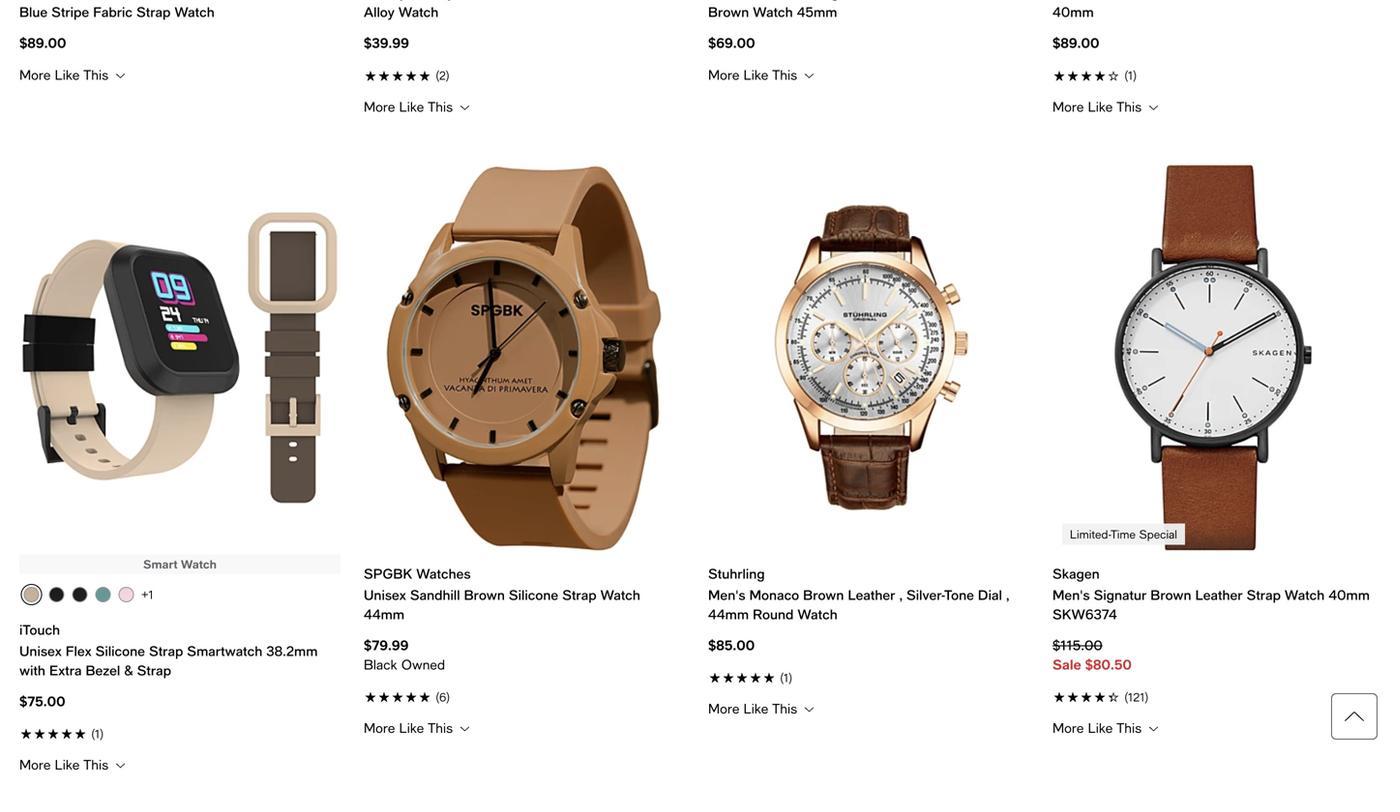 Task type: locate. For each thing, give the bounding box(es) containing it.
tone
[[595, 0, 625, 1], [945, 587, 975, 603]]

like inside 'unisex flex silicone strap smartwatch 38.2mm with extra bezel & strap' group
[[55, 757, 80, 773]]

silicone up the & at the left bottom
[[95, 644, 145, 659]]

smartwatch
[[187, 644, 263, 659]]

silicone up black owned. . 'image'
[[509, 587, 559, 603]]

$89.00
[[19, 35, 66, 51], [1053, 35, 1100, 51]]

(1) for $85.00
[[780, 672, 793, 685]]

4.3884 out of 5 rating with 121 reviews image
[[1053, 687, 1374, 707]]

smart
[[143, 558, 178, 571]]

color swatch pink/white multi element
[[119, 587, 134, 603]]

smart watch
[[143, 558, 217, 571]]

genuine
[[1200, 0, 1253, 1]]

$89.00 down blue
[[19, 35, 66, 51]]

$89.00 down the standard
[[1053, 35, 1100, 51]]

men's quartz analog premium dress leather brown watch 45mm
[[708, 0, 992, 20]]

more like this inside men's signatur brown leather strap watch 40mm skw6374 group
[[1053, 721, 1146, 737]]

2 vertical spatial (1)
[[91, 728, 104, 741]]

this down (6)
[[428, 721, 453, 737]]

(2)
[[436, 69, 450, 83]]

like inside unisex sandhill brown silicone strap watch 44mm group
[[399, 721, 424, 737]]

premium
[[843, 0, 900, 1]]

men's left the standard
[[1053, 0, 1090, 1]]

1 horizontal spatial silicone
[[509, 587, 559, 603]]

1 vertical spatial (1)
[[780, 672, 793, 685]]

more inside unisex sandhill brown silicone strap watch 44mm group
[[364, 721, 395, 737]]

1 vertical spatial 40mm
[[1053, 4, 1094, 20]]

this
[[83, 67, 109, 83], [772, 67, 798, 83], [428, 99, 453, 115], [1117, 99, 1142, 115], [772, 701, 798, 717], [428, 721, 453, 737], [1117, 721, 1142, 737], [83, 757, 109, 773]]

men's
[[708, 0, 746, 1], [1053, 0, 1090, 1], [708, 587, 746, 603], [1053, 587, 1090, 603]]

+ 1
[[141, 587, 154, 602]]

(1) inside 'unisex flex silicone strap smartwatch 38.2mm with extra bezel & strap' group
[[91, 728, 104, 741]]

spgbk watches unisex sandhill brown silicone strap watch 44mm
[[364, 566, 641, 623]]

1
[[149, 588, 154, 602]]

brown right signatur at the right bottom of the page
[[1151, 587, 1192, 603]]

1 horizontal spatial $89.00
[[1053, 35, 1100, 51]]

skw6374
[[1053, 607, 1118, 623]]

brown right the monaco
[[804, 587, 844, 603]]

(1) down bezel
[[91, 728, 104, 741]]

unisex down itouch
[[19, 644, 62, 659]]

unisex flex silicone strap smartwatch 38.2mm with extra bezel & strap group
[[19, 162, 341, 774]]

(6)
[[436, 691, 450, 705]]

2 44mm from the left
[[708, 607, 749, 623]]

5 out of 5 rating with 1 reviews image down the & at the left bottom
[[19, 723, 341, 743]]

2 , from the left
[[1006, 587, 1010, 603]]

men's standard brown genuine leather watch 40mm link
[[1053, 0, 1374, 22]]

this down (121)
[[1117, 721, 1142, 737]]

1 horizontal spatial 40mm
[[1053, 4, 1094, 20]]

watch inside timex mk1 aluminum california 40mm tan with blue stripe fabric strap watch
[[175, 4, 215, 20]]

brown up "$69.00"
[[708, 4, 749, 20]]

brown inside skagen men's signatur brown leather strap watch 40mm skw6374
[[1151, 587, 1192, 603]]

0 horizontal spatial with
[[19, 663, 45, 679]]

standard
[[1094, 0, 1152, 1]]

2 $89.00 from the left
[[1053, 35, 1100, 51]]

0 vertical spatial with
[[293, 0, 320, 1]]

1 44mm from the left
[[364, 607, 405, 623]]

0 vertical spatial 40mm
[[223, 0, 264, 1]]

more
[[19, 67, 51, 83], [708, 67, 740, 83], [364, 99, 395, 115], [1053, 99, 1085, 115], [708, 701, 740, 717], [364, 721, 395, 737], [1053, 721, 1085, 737], [19, 757, 51, 773]]

men's inside men's quartz analog premium dress leather brown watch 45mm
[[708, 0, 746, 1]]

40mm inside men's standard brown genuine leather watch 40mm
[[1053, 4, 1094, 20]]

5 out of 5 rating with 1 reviews image for strap
[[19, 723, 341, 743]]

more like this inside unisex sandhill brown silicone strap watch 44mm group
[[364, 721, 457, 737]]

0 horizontal spatial $89.00
[[19, 35, 66, 51]]

+
[[141, 587, 149, 601]]

40mm inside skagen men's signatur brown leather strap watch 40mm skw6374
[[1329, 587, 1371, 603]]

stuhrling men's monaco brown leather , silver-tone dial , 44mm round watch
[[708, 566, 1010, 623]]

this down bezel
[[83, 757, 109, 773]]

stuhrling
[[708, 566, 765, 582]]

1 horizontal spatial 5 out of 5 rating with 1 reviews image
[[708, 667, 1030, 687]]

40mm
[[223, 0, 264, 1], [1053, 4, 1094, 20], [1329, 587, 1371, 603]]

leather inside skagen men's signatur brown leather strap watch 40mm skw6374
[[1196, 587, 1243, 603]]

spgbk
[[364, 566, 413, 582]]

round
[[753, 607, 794, 623]]

44mm
[[364, 607, 405, 623], [708, 607, 749, 623]]

fabric
[[93, 4, 133, 20]]

0 vertical spatial 5 out of 5 rating with 1 reviews image
[[708, 667, 1030, 687]]

black owned. . image
[[364, 656, 685, 675]]

1 horizontal spatial with
[[293, 0, 320, 1]]

tone right the two
[[595, 0, 625, 1]]

1 vertical spatial with
[[19, 663, 45, 679]]

1 vertical spatial 5 out of 5 rating with 1 reviews image
[[19, 723, 341, 743]]

0 horizontal spatial ,
[[900, 587, 903, 603]]

44mm up $85.00
[[708, 607, 749, 623]]

men's down skagen at the bottom right of page
[[1053, 587, 1090, 603]]

this inside 'unisex flex silicone strap smartwatch 38.2mm with extra bezel & strap' group
[[83, 757, 109, 773]]

(1) down round
[[780, 672, 793, 685]]

like
[[55, 67, 80, 83], [744, 67, 769, 83], [399, 99, 424, 115], [1088, 99, 1113, 115], [744, 701, 769, 717], [399, 721, 424, 737], [1088, 721, 1113, 737], [55, 757, 80, 773]]

more like this
[[19, 67, 113, 83], [708, 67, 802, 83], [364, 99, 457, 115], [1053, 99, 1146, 115], [708, 701, 802, 717], [364, 721, 457, 737], [1053, 721, 1146, 737], [19, 757, 113, 773]]

1 horizontal spatial 44mm
[[708, 607, 749, 623]]

owned
[[401, 657, 445, 673]]

leather
[[945, 0, 992, 1], [1257, 0, 1304, 1], [848, 587, 896, 603], [1196, 587, 1243, 603]]

watches
[[416, 566, 471, 582]]

leather inside stuhrling men's monaco brown leather , silver-tone dial , 44mm round watch
[[848, 587, 896, 603]]

0 vertical spatial unisex
[[364, 587, 406, 603]]

unisex down spgbk
[[364, 587, 406, 603]]

watch
[[1308, 0, 1348, 1], [175, 4, 215, 20], [399, 4, 439, 20], [753, 4, 793, 20], [181, 558, 217, 571], [601, 587, 641, 603], [1285, 587, 1325, 603], [798, 607, 838, 623]]

0 horizontal spatial 5 out of 5 rating with 1 reviews image
[[19, 723, 341, 743]]

watch inside stuhrling men's monaco brown leather , silver-tone dial , 44mm round watch
[[798, 607, 838, 623]]

0 horizontal spatial tone
[[595, 0, 625, 1]]

1 horizontal spatial tone
[[945, 587, 975, 603]]

0 horizontal spatial 44mm
[[364, 607, 405, 623]]

brown down watches
[[464, 587, 505, 603]]

$69.00
[[708, 35, 756, 51]]

1 vertical spatial silicone
[[95, 644, 145, 659]]

men's quartz analog premium dress leather brown watch 45mm link
[[708, 0, 1030, 22]]

strap
[[136, 4, 171, 20], [563, 587, 597, 603], [1247, 587, 1281, 603], [149, 644, 183, 659], [137, 663, 171, 679]]

silicone inside 'itouch unisex flex silicone strap smartwatch 38.2mm with extra bezel & strap'
[[95, 644, 145, 659]]

analog
[[796, 0, 839, 1]]

1 horizontal spatial ,
[[1006, 587, 1010, 603]]

unisex
[[364, 587, 406, 603], [19, 644, 62, 659]]

$39.99
[[364, 35, 409, 51]]

5 out of 5 rating with 1 reviews image
[[708, 667, 1030, 687], [19, 723, 341, 743]]

0 vertical spatial silicone
[[509, 587, 559, 603]]

skagen
[[1053, 566, 1100, 582]]

44mm up $79.99
[[364, 607, 405, 623]]

this inside men's monaco brown leather , silver-tone dial , 44mm round watch group
[[772, 701, 798, 717]]

dress
[[904, 0, 941, 1]]

(1)
[[1125, 69, 1138, 83], [780, 672, 793, 685], [91, 728, 104, 741]]

with
[[293, 0, 320, 1], [19, 663, 45, 679]]

5 out of 5 rating with 1 reviews image down stuhrling men's monaco brown leather , silver-tone dial , 44mm round watch at the right of the page
[[708, 667, 1030, 687]]

tone left dial
[[945, 587, 975, 603]]

more inside 'unisex flex silicone strap smartwatch 38.2mm with extra bezel & strap' group
[[19, 757, 51, 773]]

,
[[900, 587, 903, 603], [1006, 587, 1010, 603]]

0 vertical spatial (1)
[[1125, 69, 1138, 83]]

brown inside stuhrling men's monaco brown leather , silver-tone dial , 44mm round watch
[[804, 587, 844, 603]]

men's down stuhrling
[[708, 587, 746, 603]]

stripe
[[51, 4, 89, 20]]

sandhill
[[410, 587, 460, 603]]

leather for skagen men's signatur brown leather strap watch 40mm skw6374
[[1196, 587, 1243, 603]]

this down round
[[772, 701, 798, 717]]

(1) for $89.00
[[1125, 69, 1138, 83]]

1 horizontal spatial unisex
[[364, 587, 406, 603]]

2 horizontal spatial 40mm
[[1329, 587, 1371, 603]]

unisex inside 'itouch unisex flex silicone strap smartwatch 38.2mm with extra bezel & strap'
[[19, 644, 62, 659]]

watch inside 'unisex flex silicone strap smartwatch 38.2mm with extra bezel & strap' group
[[181, 558, 217, 571]]

this down (2)
[[428, 99, 453, 115]]

1 horizontal spatial (1)
[[780, 672, 793, 685]]

like inside men's signatur brown leather strap watch 40mm skw6374 group
[[1088, 721, 1113, 737]]

(1) down the standard
[[1125, 69, 1138, 83]]

(1) inside men's monaco brown leather , silver-tone dial , 44mm round watch group
[[780, 672, 793, 685]]

0 vertical spatial tone
[[595, 0, 625, 1]]

like inside men's monaco brown leather , silver-tone dial , 44mm round watch group
[[744, 701, 769, 717]]

unisex inside spgbk watches unisex sandhill brown silicone strap watch 44mm
[[364, 587, 406, 603]]

5 out of 5 rating with 6 reviews image
[[364, 687, 685, 707]]

0 horizontal spatial 40mm
[[223, 0, 264, 1]]

44mm inside spgbk watches unisex sandhill brown silicone strap watch 44mm
[[364, 607, 405, 623]]

2 horizontal spatial (1)
[[1125, 69, 1138, 83]]

with right tan on the left of page
[[293, 0, 320, 1]]

disney mickey mouse women's two tone cardiff alloy watch link
[[364, 0, 685, 22]]

signatur
[[1094, 587, 1147, 603]]

, left silver-
[[900, 587, 903, 603]]

with up '$75.00' at bottom
[[19, 663, 45, 679]]

0 horizontal spatial (1)
[[91, 728, 104, 741]]

0 horizontal spatial silicone
[[95, 644, 145, 659]]

silicone
[[509, 587, 559, 603], [95, 644, 145, 659]]

men's up "$69.00"
[[708, 0, 746, 1]]

men's standard brown genuine leather watch 40mm
[[1053, 0, 1348, 20]]

quartz
[[750, 0, 792, 1]]

silver-
[[907, 587, 945, 603]]

tan
[[268, 0, 290, 1]]

brown
[[1156, 0, 1196, 1], [708, 4, 749, 20], [464, 587, 505, 603], [804, 587, 844, 603], [1151, 587, 1192, 603]]

timex mk1 aluminum california 40mm tan with blue stripe fabric strap watch
[[19, 0, 320, 20]]

watch inside men's standard brown genuine leather watch 40mm
[[1308, 0, 1348, 1]]

1 vertical spatial tone
[[945, 587, 975, 603]]

women's
[[504, 0, 562, 1]]

45mm
[[797, 4, 838, 20]]

, right dial
[[1006, 587, 1010, 603]]

color swatch green/white multi element
[[95, 587, 111, 603]]

0 horizontal spatial unisex
[[19, 644, 62, 659]]

(1) inside 4 out of 5 rating with 1 reviews image
[[1125, 69, 1138, 83]]

1 $89.00 from the left
[[19, 35, 66, 51]]

brown left genuine on the right
[[1156, 0, 1196, 1]]

2 vertical spatial 40mm
[[1329, 587, 1371, 603]]

leather inside men's standard brown genuine leather watch 40mm
[[1257, 0, 1304, 1]]

1 vertical spatial unisex
[[19, 644, 62, 659]]



Task type: vqa. For each thing, say whether or not it's contained in the screenshot.
"Strap" within "SPGBK Watches Unisex Sandhill Brown Silicone Strap Watch 44mm"
yes



Task type: describe. For each thing, give the bounding box(es) containing it.
$115.00
[[1053, 638, 1103, 654]]

color swatch black/pink multi element
[[72, 587, 88, 603]]

alloy
[[364, 4, 395, 20]]

this down 4 out of 5 rating with 1 reviews image
[[1117, 99, 1142, 115]]

disney mickey mouse women's two tone cardiff alloy watch
[[364, 0, 672, 20]]

watch inside disney mickey mouse women's two tone cardiff alloy watch
[[399, 4, 439, 20]]

this inside unisex sandhill brown silicone strap watch 44mm group
[[428, 721, 453, 737]]

strap inside spgbk watches unisex sandhill brown silicone strap watch 44mm
[[563, 587, 597, 603]]

$80.50
[[1086, 657, 1132, 673]]

unisex sandhill brown silicone strap watch 44mm group
[[364, 162, 685, 737]]

&
[[124, 663, 133, 679]]

mickey
[[411, 0, 454, 1]]

skagen men's signatur brown leather strap watch 40mm skw6374
[[1053, 566, 1371, 623]]

men's monaco brown leather , silver-tone dial , 44mm round watch group
[[708, 162, 1030, 718]]

more inside men's signatur brown leather strap watch 40mm skw6374 group
[[1053, 721, 1085, 737]]

tone inside disney mickey mouse women's two tone cardiff alloy watch
[[595, 0, 625, 1]]

$85.00
[[708, 638, 755, 654]]

5 out of 5 rating with 1 reviews image for leather
[[708, 667, 1030, 687]]

brown inside men's quartz analog premium dress leather brown watch 45mm
[[708, 4, 749, 20]]

sale
[[1053, 657, 1082, 673]]

watch inside skagen men's signatur brown leather strap watch 40mm skw6374
[[1285, 587, 1325, 603]]

flex
[[66, 644, 92, 659]]

38.2mm
[[266, 644, 318, 659]]

extra
[[49, 663, 82, 679]]

brown inside men's standard brown genuine leather watch 40mm
[[1156, 0, 1196, 1]]

more like this inside men's monaco brown leather , silver-tone dial , 44mm round watch group
[[708, 701, 802, 717]]

5 out of 5 rating with 2 reviews image
[[364, 65, 685, 85]]

this down fabric
[[83, 67, 109, 83]]

blue
[[19, 4, 48, 20]]

brown inside spgbk watches unisex sandhill brown silicone strap watch 44mm
[[464, 587, 505, 603]]

disney
[[364, 0, 407, 1]]

mk1
[[61, 0, 88, 1]]

aluminum
[[92, 0, 155, 1]]

this inside men's signatur brown leather strap watch 40mm skw6374 group
[[1117, 721, 1142, 737]]

40mm inside timex mk1 aluminum california 40mm tan with blue stripe fabric strap watch
[[223, 0, 264, 1]]

with inside 'itouch unisex flex silicone strap smartwatch 38.2mm with extra bezel & strap'
[[19, 663, 45, 679]]

bezel
[[86, 663, 120, 679]]

(121)
[[1125, 691, 1149, 705]]

men's inside men's standard brown genuine leather watch 40mm
[[1053, 0, 1090, 1]]

watch inside men's quartz analog premium dress leather brown watch 45mm
[[753, 4, 793, 20]]

black
[[364, 657, 397, 673]]

tone inside stuhrling men's monaco brown leather , silver-tone dial , 44mm round watch
[[945, 587, 975, 603]]

with inside timex mk1 aluminum california 40mm tan with blue stripe fabric strap watch
[[293, 0, 320, 1]]

mouse
[[458, 0, 500, 1]]

more like this inside 'unisex flex silicone strap smartwatch 38.2mm with extra bezel & strap' group
[[19, 757, 113, 773]]

timex
[[19, 0, 57, 1]]

$115.00 sale $80.50
[[1053, 638, 1132, 673]]

itouch
[[19, 622, 60, 638]]

leather for stuhrling men's monaco brown leather , silver-tone dial , 44mm round watch
[[848, 587, 896, 603]]

$89.00 for timex mk1 aluminum california 40mm tan with blue stripe fabric strap watch
[[19, 35, 66, 51]]

leather for men's standard brown genuine leather watch 40mm
[[1257, 0, 1304, 1]]

1 , from the left
[[900, 587, 903, 603]]

watch inside spgbk watches unisex sandhill brown silicone strap watch 44mm
[[601, 587, 641, 603]]

men's inside skagen men's signatur brown leather strap watch 40mm skw6374
[[1053, 587, 1090, 603]]

scroll to top image
[[1332, 694, 1378, 740]]

color swatch black/gray gray element
[[49, 587, 64, 603]]

california
[[159, 0, 219, 1]]

silicone inside spgbk watches unisex sandhill brown silicone strap watch 44mm
[[509, 587, 559, 603]]

timex mk1 aluminum california 40mm tan with blue stripe fabric strap watch link
[[19, 0, 341, 22]]

men's signatur brown leather strap watch 40mm skw6374 group
[[1053, 162, 1374, 737]]

44mm inside stuhrling men's monaco brown leather , silver-tone dial , 44mm round watch
[[708, 607, 749, 623]]

$79.99 black owned
[[364, 638, 445, 673]]

$79.99
[[364, 638, 409, 654]]

$89.00 for men's standard brown genuine leather watch 40mm
[[1053, 35, 1100, 51]]

itouch unisex flex silicone strap smartwatch 38.2mm with extra bezel & strap
[[19, 622, 318, 679]]

cardiff
[[629, 0, 672, 1]]

strap inside skagen men's signatur brown leather strap watch 40mm skw6374
[[1247, 587, 1281, 603]]

(1) for $75.00
[[91, 728, 104, 741]]

dial
[[978, 587, 1003, 603]]

men's inside stuhrling men's monaco brown leather , silver-tone dial , 44mm round watch
[[708, 587, 746, 603]]

color swatch beige/brown tan/beige element
[[24, 587, 39, 603]]

monaco
[[750, 587, 800, 603]]

this down 45mm
[[772, 67, 798, 83]]

two
[[566, 0, 591, 1]]

more inside men's monaco brown leather , silver-tone dial , 44mm round watch group
[[708, 701, 740, 717]]

strap inside timex mk1 aluminum california 40mm tan with blue stripe fabric strap watch
[[136, 4, 171, 20]]

$75.00
[[19, 694, 65, 710]]

leather inside men's quartz analog premium dress leather brown watch 45mm
[[945, 0, 992, 1]]

4 out of 5 rating with 1 reviews image
[[1053, 65, 1374, 85]]



